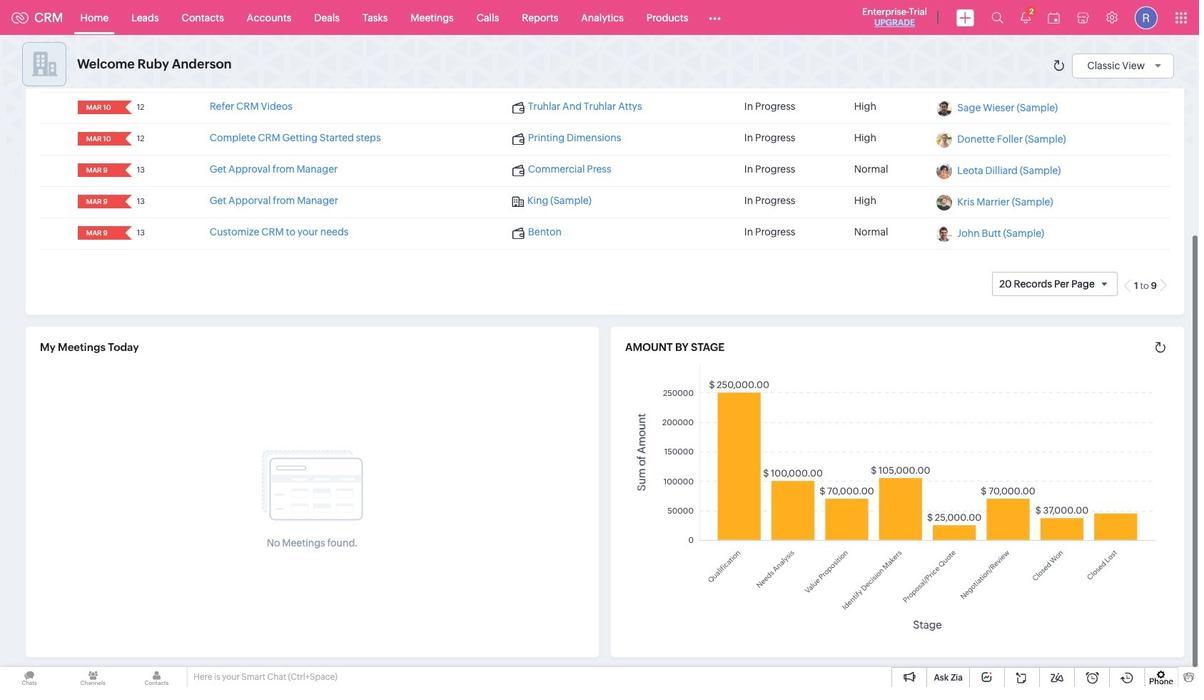 Task type: vqa. For each thing, say whether or not it's contained in the screenshot.
Calendar Icon
yes



Task type: locate. For each thing, give the bounding box(es) containing it.
profile image
[[1136, 6, 1158, 29]]

search element
[[983, 0, 1013, 35]]

logo image
[[11, 12, 29, 23]]

search image
[[992, 11, 1004, 24]]

chats image
[[0, 668, 59, 688]]

None field
[[82, 101, 116, 114], [82, 132, 116, 146], [82, 164, 116, 177], [82, 195, 116, 209], [82, 227, 116, 240], [82, 101, 116, 114], [82, 132, 116, 146], [82, 164, 116, 177], [82, 195, 116, 209], [82, 227, 116, 240]]

Other Modules field
[[700, 6, 731, 29]]

channels image
[[64, 668, 122, 688]]



Task type: describe. For each thing, give the bounding box(es) containing it.
signals element
[[1013, 0, 1040, 35]]

calendar image
[[1048, 12, 1061, 23]]

profile element
[[1127, 0, 1167, 35]]

create menu element
[[948, 0, 983, 35]]

create menu image
[[957, 9, 975, 26]]

contacts image
[[127, 668, 186, 688]]



